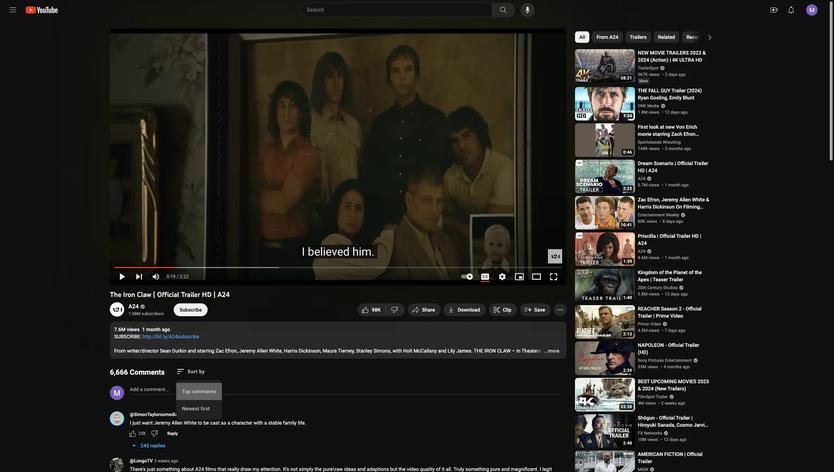 Task type: vqa. For each thing, say whether or not it's contained in the screenshot.


Task type: locate. For each thing, give the bounding box(es) containing it.
from inside 'tab list'
[[597, 34, 609, 40]]

gosling,
[[650, 95, 669, 101]]

views down filmspot trailer
[[645, 401, 656, 406]]

trailer down the american
[[638, 459, 652, 465]]

0 vertical spatial prime
[[656, 313, 669, 319]]

0 vertical spatial iron
[[649, 211, 657, 217]]

starring up by
[[197, 348, 214, 354]]

1 horizontal spatial video
[[671, 313, 684, 319]]

1 vertical spatial weeks
[[158, 459, 170, 464]]

2024 inside "best upcoming movies 2023 & 2024 (new trailers)"
[[643, 386, 654, 392]]

1.8m
[[638, 110, 648, 115]]

download
[[458, 307, 480, 313]]

2 vertical spatial &
[[638, 386, 641, 392]]

sort by button
[[176, 367, 205, 376]]

youtube video player element
[[110, 29, 567, 286]]

views for 5.8m views
[[649, 292, 660, 297]]

8 days ago
[[663, 219, 684, 224]]

top
[[182, 389, 191, 395]]

official inside shōgun - official trailer | hiroyuki sanada, cosmo jarvis, anna sawai | fx
[[659, 415, 675, 421]]

trailer down (new
[[656, 395, 668, 400]]

0 vertical spatial white
[[692, 197, 705, 203]]

| inside reacher season 2 - official trailer | prime video
[[654, 313, 655, 319]]

days for jeremy
[[666, 219, 675, 224]]

lily
[[448, 348, 455, 354]]

ago down cosmo
[[680, 438, 687, 443]]

views for 7.6m views
[[127, 327, 140, 333]]

1 horizontal spatial 2
[[665, 72, 668, 77]]

2 vertical spatial 12
[[664, 438, 669, 443]]

white up 'filming'
[[692, 197, 705, 203]]

tab list containing all
[[575, 29, 735, 46]]

- inside shōgun - official trailer | hiroyuki sanada, cosmo jarvis, anna sawai | fx
[[656, 415, 658, 421]]

...more
[[544, 348, 560, 354]]

1 horizontal spatial -
[[666, 343, 667, 348]]

2023 inside "best upcoming movies 2023 & 2024 (new trailers)"
[[698, 379, 709, 385]]

1 vertical spatial 1
[[665, 256, 668, 261]]

harris up 'the
[[638, 204, 652, 210]]

0 vertical spatial 2023
[[690, 50, 702, 56]]

jeremy left "white,"
[[239, 348, 256, 354]]

jeremy
[[662, 197, 679, 203], [239, 348, 256, 354], [154, 420, 170, 426]]

weekly down 'the
[[638, 218, 654, 224]]

0 horizontal spatial of
[[659, 270, 664, 276]]

1 vertical spatial iron
[[123, 291, 135, 299]]

dickinson,
[[299, 348, 322, 354]]

1 horizontal spatial starring
[[653, 131, 670, 137]]

autoplay is on image
[[460, 274, 473, 280]]

2 minutes, 25 seconds element
[[624, 186, 632, 191]]

0 horizontal spatial i
[[130, 420, 131, 426]]

2024 down the 'best'
[[643, 386, 654, 392]]

jeremy down @simontaylorcomedian "link"
[[154, 420, 170, 426]]

2023 inside new movie trailers 2023 & 2024 (action) | 4k ultra hd
[[690, 50, 702, 56]]

views for 33m views
[[648, 365, 659, 370]]

days right 7
[[669, 328, 678, 333]]

efron
[[684, 131, 696, 137]]

12 for cosmo
[[664, 438, 669, 443]]

views down entertainment weekly
[[647, 219, 658, 224]]

2 horizontal spatial &
[[706, 197, 710, 203]]

None search field
[[288, 3, 516, 17]]

trailers
[[667, 50, 689, 56]]

1 vertical spatial months
[[667, 365, 682, 370]]

2024 for best
[[643, 386, 654, 392]]

1 vertical spatial &
[[706, 197, 710, 203]]

ago for |
[[680, 438, 687, 443]]

- inside napoleon - official trailer (hd)
[[666, 343, 667, 348]]

views
[[649, 72, 660, 77], [649, 110, 660, 115], [649, 146, 660, 151], [649, 183, 660, 188], [647, 219, 658, 224], [649, 256, 660, 261], [649, 292, 660, 297], [127, 327, 140, 333], [649, 328, 660, 333], [648, 365, 659, 370], [645, 401, 656, 406], [648, 438, 659, 443]]

tab list
[[575, 29, 735, 46]]

ago for (hd)
[[683, 365, 690, 370]]

one media
[[638, 104, 659, 109]]

the left iron
[[474, 348, 483, 354]]

dream scenario | official trailer hd | a24 by a24 6,758,454 views 1 month ago 2 minutes, 25 seconds element
[[638, 160, 710, 174]]

shōgun
[[638, 415, 655, 421]]

0 horizontal spatial prime
[[638, 322, 649, 327]]

1 vertical spatial 3
[[154, 459, 157, 464]]

1.08 million subscribers element
[[128, 311, 164, 317]]

recently
[[687, 34, 706, 40]]

list box containing top comments
[[176, 380, 222, 420]]

2023 for movies
[[698, 379, 709, 385]]

first look at new von erich movie starring zach efron #shorts by sportskeeda wrestling 144,802 views 3 months ago 46 seconds - play short element
[[638, 123, 710, 144]]

napoleon - official trailer (hd) by sony pictures entertainment 33,643,561 views 4 months ago 2 minutes, 39 seconds element
[[638, 342, 710, 356]]

0 vertical spatial 8
[[663, 219, 665, 224]]

0 horizontal spatial weeks
[[158, 459, 170, 464]]

hd up subscribe button
[[202, 291, 212, 299]]

official
[[678, 161, 693, 166], [660, 233, 676, 239], [157, 291, 179, 299], [686, 306, 702, 312], [668, 343, 684, 348], [659, 415, 675, 421], [687, 452, 703, 458]]

33 minutes, 38 seconds element
[[621, 405, 632, 410]]

1 vertical spatial from
[[114, 348, 126, 354]]

entertainment inside zac efron, jeremy allen white & harris dickinson on filming 'the iron claw' | entertainment weekly
[[674, 211, 706, 217]]

0 horizontal spatial &
[[638, 386, 641, 392]]

group containing sort by
[[176, 367, 222, 424]]

weekly up 8 days ago
[[666, 213, 680, 218]]

2023 for trailers
[[690, 50, 702, 56]]

2 up guy
[[665, 72, 668, 77]]

ago down 'reply' text box
[[171, 459, 178, 464]]

2024 inside new movie trailers 2023 & 2024 (action) | 4k ultra hd
[[638, 57, 650, 63]]

views for 4m views
[[645, 401, 656, 406]]

0:19
[[167, 274, 176, 279]]

new movie trailers 2023 & 2024 (action) | 4k ultra hd by trailerspot 567,724 views 2 days ago 38 minutes element
[[638, 49, 710, 64]]

official inside american fiction | official trailer
[[687, 452, 703, 458]]

25k likes element
[[138, 431, 146, 437]]

prime down season
[[656, 313, 669, 319]]

12 days ago down studios
[[665, 292, 688, 297]]

20th
[[638, 286, 647, 291]]

- down 7
[[666, 343, 667, 348]]

views down media
[[649, 110, 660, 115]]

0 vertical spatial efron,
[[648, 197, 661, 203]]

first
[[201, 406, 210, 412]]

want
[[142, 420, 153, 426]]

2 for trailerspot
[[665, 72, 668, 77]]

0 vertical spatial 3
[[665, 146, 668, 151]]

1 the from the left
[[665, 270, 672, 276]]

months for trailer
[[667, 365, 682, 370]]

Clip text field
[[503, 307, 512, 313]]

1 horizontal spatial 3
[[665, 146, 668, 151]]

ago for von
[[684, 146, 692, 151]]

@longotv image
[[110, 458, 124, 473]]

reacher season 2 - official trailer | prime video by prime video 4,533,479 views 7 days ago 2 minutes, 13 seconds element
[[638, 306, 710, 320]]

and right durkin
[[188, 348, 196, 354]]

& inside "best upcoming movies 2023 & 2024 (new trailers)"
[[638, 386, 641, 392]]

iron up 80k views
[[649, 211, 657, 217]]

0 vertical spatial starring
[[653, 131, 670, 137]]

(action)
[[651, 57, 669, 63]]

entertainment up 4 months ago
[[665, 358, 692, 363]]

0 horizontal spatial zac
[[216, 348, 224, 354]]

i inside @simontaylorcomedian i just want jeremy allen white to be cast as a character with a stable family life.
[[130, 420, 131, 426]]

from a24
[[597, 34, 619, 40]]

2 weeks ago
[[662, 401, 685, 406]]

views down prime video
[[649, 328, 660, 333]]

1 up subscribe: http://bit.ly/a24subscribe
[[142, 327, 145, 333]]

planet
[[674, 270, 688, 276]]

1 horizontal spatial the
[[638, 88, 648, 94]]

zach
[[672, 131, 683, 137]]

iron
[[485, 348, 496, 354]]

entertainment up 80k views
[[638, 213, 665, 218]]

ago down on
[[676, 219, 684, 224]]

sort by
[[188, 369, 205, 375]]

Subscribe text field
[[180, 307, 202, 313]]

1 vertical spatial white
[[184, 420, 197, 426]]

related
[[658, 34, 675, 40]]

2 vertical spatial jeremy
[[154, 420, 170, 426]]

1 vertical spatial efron,
[[225, 348, 238, 354]]

1 horizontal spatial white
[[692, 197, 705, 203]]

7
[[665, 328, 668, 333]]

fiction
[[665, 452, 683, 458]]

1 vertical spatial 8
[[375, 307, 378, 313]]

hd down dream
[[638, 168, 645, 173]]

| inside american fiction | official trailer
[[685, 452, 686, 458]]

weeks down trailers)
[[665, 401, 677, 406]]

the up the teaser
[[665, 270, 672, 276]]

comments
[[192, 389, 216, 395]]

ago down trailers)
[[678, 401, 685, 406]]

studios
[[664, 286, 678, 291]]

0 horizontal spatial white
[[184, 420, 197, 426]]

0 vertical spatial allen
[[680, 197, 691, 203]]

1 vertical spatial 2023
[[698, 379, 709, 385]]

0 vertical spatial with
[[393, 348, 402, 354]]

weeks inside @longotv 3 weeks ago
[[158, 459, 170, 464]]

sawai
[[651, 430, 664, 435]]

the right planet
[[695, 270, 702, 276]]

prime up 4.5m
[[638, 322, 649, 327]]

views for 9.6m views
[[649, 256, 660, 261]]

video up 4.5m views
[[650, 322, 661, 327]]

12 days ago down emily
[[665, 110, 688, 115]]

a left stable
[[264, 420, 267, 426]]

1 horizontal spatial from
[[597, 34, 609, 40]]

- for napoleon
[[666, 343, 667, 348]]

2 vertical spatial 1 month ago
[[142, 327, 170, 333]]

12 for emily
[[665, 110, 670, 115]]

a24 inside dream scenario | official trailer hd | a24
[[649, 168, 658, 173]]

ago inside @longotv 3 weeks ago
[[171, 459, 178, 464]]

1 horizontal spatial jeremy
[[239, 348, 256, 354]]

1 horizontal spatial weeks
[[665, 401, 677, 406]]

list box
[[176, 380, 222, 420]]

0 horizontal spatial iron
[[123, 291, 135, 299]]

2 horizontal spatial jeremy
[[662, 197, 679, 203]]

month down dream scenario | official trailer hd | a24 by a24 6,758,454 views 1 month ago 2 minutes, 25 seconds element
[[669, 183, 681, 188]]

0 horizontal spatial jeremy
[[154, 420, 170, 426]]

trailers)
[[668, 386, 687, 392]]

a
[[140, 387, 143, 393], [228, 420, 230, 426], [264, 420, 267, 426]]

group
[[176, 367, 222, 424]]

season
[[661, 306, 678, 312]]

0:46
[[624, 150, 632, 155]]

weekly inside zac efron, jeremy allen white & harris dickinson on filming 'the iron claw' | entertainment weekly
[[638, 218, 654, 224]]

priscilla | official trailer hd | a24 by a24 9,634,176 views 1 month ago 1 minute, 39 seconds element
[[638, 233, 710, 247]]

1 horizontal spatial and
[[438, 348, 447, 354]]

2 horizontal spatial allen
[[680, 197, 691, 203]]

channel watermark image
[[548, 249, 563, 264]]

napoleon
[[638, 343, 664, 348]]

views down the "pictures"
[[648, 365, 659, 370]]

days down emily
[[671, 110, 680, 115]]

0 horizontal spatial 2
[[662, 401, 664, 406]]

0 horizontal spatial video
[[650, 322, 661, 327]]

0 horizontal spatial a
[[140, 387, 143, 393]]

iron up a24 link
[[123, 291, 135, 299]]

1.08m
[[128, 312, 141, 317]]

priscilla | official trailer hd | a24
[[638, 233, 702, 246]]

month for official
[[669, 256, 681, 261]]

1 horizontal spatial zac
[[638, 197, 647, 203]]

0 horizontal spatial with
[[254, 420, 263, 426]]

ago for trailer
[[682, 183, 689, 188]]

- right season
[[683, 306, 685, 312]]

38 minutes, 21 seconds element
[[621, 76, 632, 81]]

2 vertical spatial allen
[[172, 420, 183, 426]]

12 up new
[[665, 110, 670, 115]]

@longotv link
[[130, 458, 153, 465]]

days for guy
[[671, 110, 680, 115]]

hd right ultra
[[696, 57, 703, 63]]

hd down 'filming'
[[692, 233, 699, 239]]

zac
[[638, 197, 647, 203], [216, 348, 224, 354]]

character
[[232, 420, 253, 426]]

2 horizontal spatial 2
[[679, 306, 682, 312]]

fx inside shōgun - official trailer | hiroyuki sanada, cosmo jarvis, anna sawai | fx
[[668, 430, 674, 435]]

0 horizontal spatial -
[[656, 415, 658, 421]]

pictures
[[649, 358, 664, 363]]

3 down wrestling
[[665, 146, 668, 151]]

0 vertical spatial video
[[671, 313, 684, 319]]

official inside dream scenario | official trailer hd | a24
[[678, 161, 693, 166]]

zac efron, jeremy allen white & harris dickinson on filming 'the iron claw' | entertainment weekly by entertainment weekly 80,334 views 8 days ago 10 minutes, 41 seconds element
[[638, 196, 710, 224]]

views right the "9.6m"
[[649, 256, 660, 261]]

1 vertical spatial with
[[254, 420, 263, 426]]

Share text field
[[422, 307, 435, 313]]

33:38
[[621, 405, 632, 410]]

0 vertical spatial weekly
[[666, 213, 680, 218]]

& inside zac efron, jeremy allen white & harris dickinson on filming 'the iron claw' | entertainment weekly
[[706, 197, 710, 203]]

0 horizontal spatial from
[[114, 348, 126, 354]]

2 horizontal spatial -
[[683, 306, 685, 312]]

9 8 k
[[372, 307, 381, 313]]

0 vertical spatial from
[[597, 34, 609, 40]]

(new
[[655, 386, 667, 392]]

0 horizontal spatial and
[[188, 348, 196, 354]]

trailer down reacher
[[638, 313, 652, 319]]

look
[[649, 124, 659, 130]]

prime
[[656, 313, 669, 319], [638, 322, 649, 327]]

3:34
[[624, 114, 632, 119]]

- right shōgun
[[656, 415, 658, 421]]

Add a comment... text field
[[130, 387, 169, 393]]

& for new movie trailers 2023 & 2024 (action) | 4k ultra hd
[[703, 50, 706, 56]]

month up subscribe: http://bit.ly/a24subscribe
[[146, 327, 161, 333]]

0 vertical spatial jeremy
[[662, 197, 679, 203]]

1 vertical spatial 12
[[665, 292, 670, 297]]

zac inside zac efron, jeremy allen white & harris dickinson on filming 'the iron claw' | entertainment weekly
[[638, 197, 647, 203]]

month up planet
[[669, 256, 681, 261]]

a24
[[610, 34, 619, 40], [649, 168, 658, 173], [638, 176, 646, 181], [638, 241, 647, 246], [638, 249, 646, 254], [218, 291, 230, 299], [128, 303, 139, 310]]

2024
[[638, 57, 650, 63], [643, 386, 654, 392]]

0 vertical spatial month
[[669, 183, 681, 188]]

fx up 10m
[[638, 431, 643, 436]]

1 horizontal spatial the
[[695, 270, 702, 276]]

dickinson
[[653, 204, 675, 210]]

7.6m
[[114, 327, 126, 333]]

claw'
[[659, 211, 671, 217]]

official inside napoleon - official trailer (hd)
[[668, 343, 684, 348]]

1 vertical spatial 2
[[679, 306, 682, 312]]

theaters
[[522, 348, 542, 354]]

12 down sawai
[[664, 438, 669, 443]]

weekly
[[666, 213, 680, 218], [638, 218, 654, 224]]

add
[[130, 387, 139, 393]]

144k views
[[638, 146, 660, 151]]

reply
[[167, 432, 178, 437]]

1 of from the left
[[659, 270, 664, 276]]

2 vertical spatial 12 days ago
[[664, 438, 687, 443]]

views right 6.7m
[[649, 183, 660, 188]]

0 vertical spatial 2
[[665, 72, 668, 77]]

3 right @longotv
[[154, 459, 157, 464]]

3 minutes, 34 seconds element
[[624, 114, 632, 119]]

& inside new movie trailers 2023 & 2024 (action) | 4k ultra hd
[[703, 50, 706, 56]]

ago up the movies
[[683, 365, 690, 370]]

ago down dream scenario | official trailer hd | a24 by a24 6,758,454 views 1 month ago 2 minutes, 25 seconds element
[[682, 183, 689, 188]]

days down claw'
[[666, 219, 675, 224]]

hd inside new movie trailers 2023 & 2024 (action) | 4k ultra hd
[[696, 57, 703, 63]]

2 right season
[[679, 306, 682, 312]]

0 vertical spatial the
[[638, 88, 648, 94]]

kingdom of the planet of the apes | teaser trailer by 20th century studios 5,881,488 views 12 days ago 1 minute, 40 seconds element
[[638, 269, 710, 283]]

1 horizontal spatial allen
[[257, 348, 268, 354]]

views for 1.8m views
[[649, 110, 660, 115]]

with inside @simontaylorcomedian i just want jeremy allen white to be cast as a character with a stable family life.
[[254, 420, 263, 426]]

white left to
[[184, 420, 197, 426]]

ago down ultra
[[679, 72, 686, 77]]

entertainment weekly
[[638, 213, 680, 218]]

share button
[[408, 304, 441, 317]]

of right planet
[[689, 270, 694, 276]]

10:41 link
[[575, 196, 635, 231]]

2023 right the movies
[[698, 379, 709, 385]]

trailer inside napoleon - official trailer (hd)
[[685, 343, 700, 348]]

1 vertical spatial -
[[666, 343, 667, 348]]

save
[[535, 307, 545, 313]]

0 vertical spatial -
[[683, 306, 685, 312]]

views for 144k views
[[649, 146, 660, 151]]

of
[[659, 270, 664, 276], [689, 270, 694, 276]]

1 vertical spatial weekly
[[638, 218, 654, 224]]

4m
[[638, 401, 644, 406]]

allen up reply link
[[172, 420, 183, 426]]

0 vertical spatial 1
[[665, 183, 668, 188]]

with right character
[[254, 420, 263, 426]]

i left just
[[130, 420, 131, 426]]

first look at new von erich movie starring zach efron #shorts
[[638, 124, 698, 144]]

official right fiction at the right bottom
[[687, 452, 703, 458]]

video down season
[[671, 313, 684, 319]]

new movie trailers 2023 & 2024 (action) | 4k ultra hd
[[638, 50, 706, 63]]

new
[[638, 50, 649, 56]]

trailer up emily
[[672, 88, 686, 94]]

erich
[[686, 124, 698, 130]]

views for 10m views
[[648, 438, 659, 443]]

in
[[517, 348, 521, 354]]

avatar image image
[[807, 4, 818, 16]]

the up ryan
[[638, 88, 648, 94]]

2 vertical spatial -
[[656, 415, 658, 421]]

1 vertical spatial 1 month ago
[[665, 256, 689, 261]]

|
[[670, 57, 671, 63], [675, 161, 676, 166], [646, 168, 648, 173], [672, 211, 673, 217], [657, 233, 659, 239], [700, 233, 702, 239], [651, 277, 652, 283], [153, 291, 155, 299], [213, 291, 216, 299], [654, 313, 655, 319], [692, 415, 693, 421], [666, 430, 667, 435], [685, 452, 686, 458]]

ago up the von
[[681, 110, 688, 115]]

0 horizontal spatial harris
[[284, 348, 298, 354]]

ago for official
[[679, 328, 686, 333]]

12 days ago up fiction at the right bottom
[[664, 438, 687, 443]]

trailer up cosmo
[[676, 415, 690, 421]]

starring down "at"
[[653, 131, 670, 137]]

days for the
[[671, 292, 680, 297]]

Reply text field
[[167, 432, 178, 437]]

clip
[[503, 307, 512, 313]]

american fiction | official trailer by mgm 8,216,641 views 4 weeks ago 2 minutes, 34 seconds element
[[638, 451, 710, 465]]

months down wrestling
[[669, 146, 683, 151]]

iron
[[649, 211, 657, 217], [123, 291, 135, 299]]

jeremy inside zac efron, jeremy allen white & harris dickinson on filming 'the iron claw' | entertainment weekly
[[662, 197, 679, 203]]

1 horizontal spatial efron,
[[648, 197, 661, 203]]

10 minutes, 41 seconds element
[[621, 223, 632, 228]]

sean
[[160, 348, 171, 354]]

1 horizontal spatial harris
[[638, 204, 652, 210]]

official up sanada,
[[659, 415, 675, 421]]

0 horizontal spatial allen
[[172, 420, 183, 426]]

with left holt
[[393, 348, 402, 354]]

ago right 7
[[679, 328, 686, 333]]

0 vertical spatial months
[[669, 146, 683, 151]]

entertainment down 'filming'
[[674, 211, 706, 217]]

views for 6.7m views
[[649, 183, 660, 188]]

1 horizontal spatial prime
[[656, 313, 669, 319]]

trailer down 8 days ago
[[677, 233, 691, 239]]

1 vertical spatial month
[[669, 256, 681, 261]]

views down the networks on the bottom right of page
[[648, 438, 659, 443]]

2023 up ultra
[[690, 50, 702, 56]]

0 horizontal spatial starring
[[197, 348, 214, 354]]

harris right "white,"
[[284, 348, 298, 354]]

trailer down planet
[[669, 277, 684, 283]]

1 month ago down dream scenario | official trailer hd | a24 by a24 6,758,454 views 1 month ago 2 minutes, 25 seconds element
[[665, 183, 689, 188]]

1 horizontal spatial with
[[393, 348, 402, 354]]

a right "as"
[[228, 420, 230, 426]]

views up the 'subscribe:'
[[127, 327, 140, 333]]

from down the 'subscribe:'
[[114, 348, 126, 354]]

trailer inside the fall guy trailer (2024) ryan gosling, emily blunt
[[672, 88, 686, 94]]

0 vertical spatial 1 month ago
[[665, 183, 689, 188]]

12 down studios
[[665, 292, 670, 297]]

fx down sanada,
[[668, 430, 674, 435]]

hd inside priscilla | official trailer hd | a24
[[692, 233, 699, 239]]

1 month ago up planet
[[665, 256, 689, 261]]

0:46 link
[[575, 123, 635, 158]]

weeks right @longotv
[[158, 459, 170, 464]]

maria williams image
[[110, 386, 124, 400]]

days up fiction at the right bottom
[[670, 438, 679, 443]]

2 days ago
[[665, 72, 686, 77]]

Save text field
[[535, 307, 545, 313]]

views down trailerspot
[[649, 72, 660, 77]]

i left 'believed'
[[302, 245, 305, 259]]

allen up on
[[680, 197, 691, 203]]

ago up planet
[[682, 256, 689, 261]]

1 horizontal spatial &
[[703, 50, 706, 56]]



Task type: describe. For each thing, give the bounding box(es) containing it.
official down 0:19
[[157, 291, 179, 299]]

12 days ago for blunt
[[665, 110, 688, 115]]

a24 inside 'tab list'
[[610, 34, 619, 40]]

ago for of
[[681, 292, 688, 297]]

by
[[199, 369, 205, 375]]

allen inside @simontaylorcomedian i just want jeremy allen white to be cast as a character with a stable family life.
[[172, 420, 183, 426]]

days for official
[[670, 438, 679, 443]]

10:41
[[621, 223, 632, 228]]

american fiction | official trailer link
[[638, 451, 710, 473]]

1 horizontal spatial weekly
[[666, 213, 680, 218]]

views for 567k views
[[649, 72, 660, 77]]

1 vertical spatial zac
[[216, 348, 224, 354]]

top comments link
[[176, 383, 222, 400]]

(2024)
[[687, 88, 702, 94]]

0:19 / 2:22
[[167, 274, 189, 279]]

- inside reacher season 2 - official trailer | prime video
[[683, 306, 685, 312]]

2 vertical spatial 1
[[142, 327, 145, 333]]

tierney,
[[338, 348, 355, 354]]

upcoming
[[651, 379, 677, 385]]

napoleon - official trailer (hd)
[[638, 343, 700, 356]]

trailer up subscribe
[[181, 291, 200, 299]]

33m
[[638, 365, 647, 370]]

1 for scenario
[[665, 183, 668, 188]]

iron inside zac efron, jeremy allen white & harris dickinson on filming 'the iron claw' | entertainment weekly
[[649, 211, 657, 217]]

1 vertical spatial allen
[[257, 348, 268, 354]]

guy
[[661, 88, 671, 94]]

@longotv 3 weeks ago
[[130, 459, 178, 464]]

2:25
[[624, 186, 632, 191]]

american
[[638, 452, 663, 458]]

sportskeeda
[[638, 140, 662, 145]]

1 and from the left
[[188, 348, 196, 354]]

newest first
[[182, 406, 210, 412]]

ago up http://bit.ly/a24subscribe link
[[162, 327, 170, 333]]

century
[[648, 286, 663, 291]]

2 vertical spatial month
[[146, 327, 161, 333]]

von
[[676, 124, 685, 130]]

anna
[[638, 430, 650, 435]]

from for from a24
[[597, 34, 609, 40]]

family
[[283, 420, 297, 426]]

trailer inside dream scenario | official trailer hd | a24
[[694, 161, 709, 166]]

hd inside dream scenario | official trailer hd | a24
[[638, 168, 645, 173]]

shōgun - official trailer | hiroyuki sanada, cosmo jarvis, anna sawai | fx
[[638, 415, 709, 435]]

official inside reacher season 2 - official trailer | prime video
[[686, 306, 702, 312]]

a24 link
[[128, 303, 139, 311]]

newest
[[182, 406, 199, 412]]

0 horizontal spatial efron,
[[225, 348, 238, 354]]

7.6m views
[[114, 327, 140, 333]]

ryan
[[638, 95, 649, 101]]

2 minutes, 13 seconds element
[[624, 332, 632, 337]]

cosmo
[[677, 423, 693, 428]]

from writer/director sean durkin and starring zac efron, jeremy allen white, harris dickinson, maura tierney, stanley simons, with holt mccallany and lily james. the iron claw – in theaters
[[114, 348, 543, 354]]

from for from writer/director sean durkin and starring zac efron, jeremy allen white, harris dickinson, maura tierney, stanley simons, with holt mccallany and lily james. the iron claw – in theaters
[[114, 348, 126, 354]]

a24 inside priscilla | official trailer hd | a24
[[638, 241, 647, 246]]

trailer inside shōgun - official trailer | hiroyuki sanada, cosmo jarvis, anna sawai | fx
[[676, 415, 690, 421]]

4m views
[[638, 401, 656, 406]]

1 vertical spatial prime
[[638, 322, 649, 327]]

1 for |
[[665, 256, 668, 261]]

days down 4k
[[669, 72, 678, 77]]

& for best upcoming movies 2023 & 2024 (new trailers)
[[638, 386, 641, 392]]

dream
[[638, 161, 653, 166]]

'the
[[638, 211, 648, 217]]

kingdom
[[638, 270, 658, 276]]

allen inside zac efron, jeremy allen white & harris dickinson on filming 'the iron claw' | entertainment weekly
[[680, 197, 691, 203]]

2 inside reacher season 2 - official trailer | prime video
[[679, 306, 682, 312]]

writer/director
[[127, 348, 159, 354]]

9.6m views
[[638, 256, 660, 261]]

–
[[512, 348, 515, 354]]

prime inside reacher season 2 - official trailer | prime video
[[656, 313, 669, 319]]

567k
[[638, 72, 648, 77]]

fall
[[649, 88, 660, 94]]

1 vertical spatial starring
[[197, 348, 214, 354]]

shōgun - official trailer | hiroyuki sanada, cosmo jarvis, anna sawai | fx by fx networks 10,007,097 views 12 days ago 2 minutes, 48 seconds element
[[638, 415, 710, 435]]

1 horizontal spatial 8
[[663, 219, 665, 224]]

views for 80k views
[[647, 219, 658, 224]]

2 and from the left
[[438, 348, 447, 354]]

ago for white
[[676, 219, 684, 224]]

80k
[[638, 219, 646, 224]]

prime video
[[638, 322, 661, 327]]

days for 2
[[669, 328, 678, 333]]

4
[[664, 365, 666, 370]]

trailer inside kingdom of the planet of the apes | teaser trailer
[[669, 277, 684, 283]]

1 minute, 39 seconds element
[[624, 259, 632, 264]]

2:13
[[624, 332, 632, 337]]

http://bit.ly/a24subscribe
[[143, 334, 199, 340]]

movies
[[678, 379, 697, 385]]

be
[[204, 420, 209, 426]]

trailers
[[630, 34, 647, 40]]

filmspot
[[638, 395, 655, 400]]

sanada,
[[658, 423, 676, 428]]

2 for filmspot trailer
[[662, 401, 664, 406]]

white inside zac efron, jeremy allen white & harris dickinson on filming 'the iron claw' | entertainment weekly
[[692, 197, 705, 203]]

@simontaylorcomedian i just want jeremy allen white to be cast as a character with a stable family life.
[[130, 412, 306, 426]]

0 vertical spatial i
[[302, 245, 305, 259]]

2 minutes, 39 seconds element
[[624, 368, 632, 373]]

1 month ago for trailer
[[665, 256, 689, 261]]

2 of from the left
[[689, 270, 694, 276]]

priscilla
[[638, 233, 656, 239]]

the fall guy trailer (2024) ryan gosling, emily blunt
[[638, 88, 702, 101]]

144k
[[638, 146, 648, 151]]

2:22
[[180, 274, 189, 279]]

official inside priscilla | official trailer hd | a24
[[660, 233, 676, 239]]

Download text field
[[458, 307, 480, 313]]

ago for hd
[[682, 256, 689, 261]]

12 days ago for teaser
[[665, 292, 688, 297]]

filmspot trailer
[[638, 395, 668, 400]]

| inside new movie trailers 2023 & 2024 (action) | 4k ultra hd
[[670, 57, 671, 63]]

white inside @simontaylorcomedian i just want jeremy allen white to be cast as a character with a stable family life.
[[184, 420, 197, 426]]

starring inside first look at new von erich movie starring zach efron #shorts
[[653, 131, 670, 137]]

blunt
[[683, 95, 695, 101]]

1 vertical spatial jeremy
[[239, 348, 256, 354]]

2 the from the left
[[695, 270, 702, 276]]

3:34 link
[[575, 87, 635, 121]]

download button
[[444, 304, 486, 317]]

12 days ago for jarvis,
[[664, 438, 687, 443]]

first
[[638, 124, 648, 130]]

trailer inside priscilla | official trailer hd | a24
[[677, 233, 691, 239]]

i believed him.
[[302, 245, 375, 259]]

6.7m views
[[638, 183, 660, 188]]

ago for &
[[678, 401, 685, 406]]

sort
[[188, 369, 198, 375]]

5.8m
[[638, 292, 648, 297]]

trailer inside reacher season 2 - official trailer | prime video
[[638, 313, 652, 319]]

fx networks
[[638, 431, 663, 436]]

0 horizontal spatial 8
[[375, 307, 378, 313]]

12 for |
[[665, 292, 670, 297]]

seek slider slider
[[114, 263, 563, 270]]

months for new
[[669, 146, 683, 151]]

networks
[[644, 431, 663, 436]]

trailer inside american fiction | official trailer
[[638, 459, 652, 465]]

@longotv
[[130, 459, 153, 464]]

1:39 link
[[575, 233, 635, 267]]

movie
[[650, 50, 665, 56]]

life.
[[298, 420, 306, 426]]

video inside reacher season 2 - official trailer | prime video
[[671, 313, 684, 319]]

dream scenario | official trailer hd | a24
[[638, 161, 709, 173]]

kingdom of the planet of the apes | teaser trailer
[[638, 270, 702, 283]]

month for |
[[669, 183, 681, 188]]

38:21
[[621, 76, 632, 81]]

1 vertical spatial harris
[[284, 348, 298, 354]]

4.5m
[[638, 328, 648, 333]]

Search text field
[[307, 5, 491, 15]]

3 inside @longotv 3 weeks ago
[[154, 459, 157, 464]]

2:48
[[624, 441, 632, 446]]

| inside kingdom of the planet of the apes | teaser trailer
[[651, 277, 652, 283]]

1 month ago for official
[[665, 183, 689, 188]]

ago for (2024)
[[681, 110, 688, 115]]

6,666
[[110, 368, 128, 377]]

the inside the fall guy trailer (2024) ryan gosling, emily blunt
[[638, 88, 648, 94]]

5.8m views
[[638, 292, 660, 297]]

the iron claw | official trailer hd | a24
[[110, 291, 230, 299]]

as
[[221, 420, 226, 426]]

efron, inside zac efron, jeremy allen white & harris dickinson on filming 'the iron claw' | entertainment weekly
[[648, 197, 661, 203]]

46 seconds element
[[624, 150, 632, 155]]

sportskeeda wrestling
[[638, 140, 681, 145]]

2:39
[[624, 368, 632, 373]]

holt
[[403, 348, 413, 354]]

| inside zac efron, jeremy allen white & harris dickinson on filming 'the iron claw' | entertainment weekly
[[672, 211, 673, 217]]

the fall guy trailer (2024) ryan gosling, emily blunt by one media 1,809,454 views 12 days ago 3 minutes, 34 seconds element
[[638, 87, 710, 101]]

2 horizontal spatial a
[[264, 420, 267, 426]]

claw
[[137, 291, 151, 299]]

views for 4.5m views
[[649, 328, 660, 333]]

0 vertical spatial weeks
[[665, 401, 677, 406]]

jeremy inside @simontaylorcomedian i just want jeremy allen white to be cast as a character with a stable family life.
[[154, 420, 170, 426]]

2 minutes, 48 seconds element
[[624, 441, 632, 446]]

subscribe:
[[114, 334, 141, 340]]

3 weeks ago link
[[154, 458, 178, 465]]

- for shōgun
[[656, 415, 658, 421]]

1 minute, 40 seconds element
[[624, 296, 632, 301]]

maura
[[323, 348, 337, 354]]

harris inside zac efron, jeremy allen white & harris dickinson on filming 'the iron claw' | entertainment weekly
[[638, 204, 652, 210]]

1 horizontal spatial a
[[228, 420, 230, 426]]

best upcoming movies 2023 & 2024 (new trailers) by filmspot trailer 4,080,200 views 2 weeks ago 33 minutes element
[[638, 378, 710, 393]]

1 vertical spatial the
[[474, 348, 483, 354]]

0 horizontal spatial fx
[[638, 431, 643, 436]]

stable
[[268, 420, 282, 426]]

@simontaylorcomedian image
[[110, 412, 124, 426]]

2024 for new
[[638, 57, 650, 63]]



